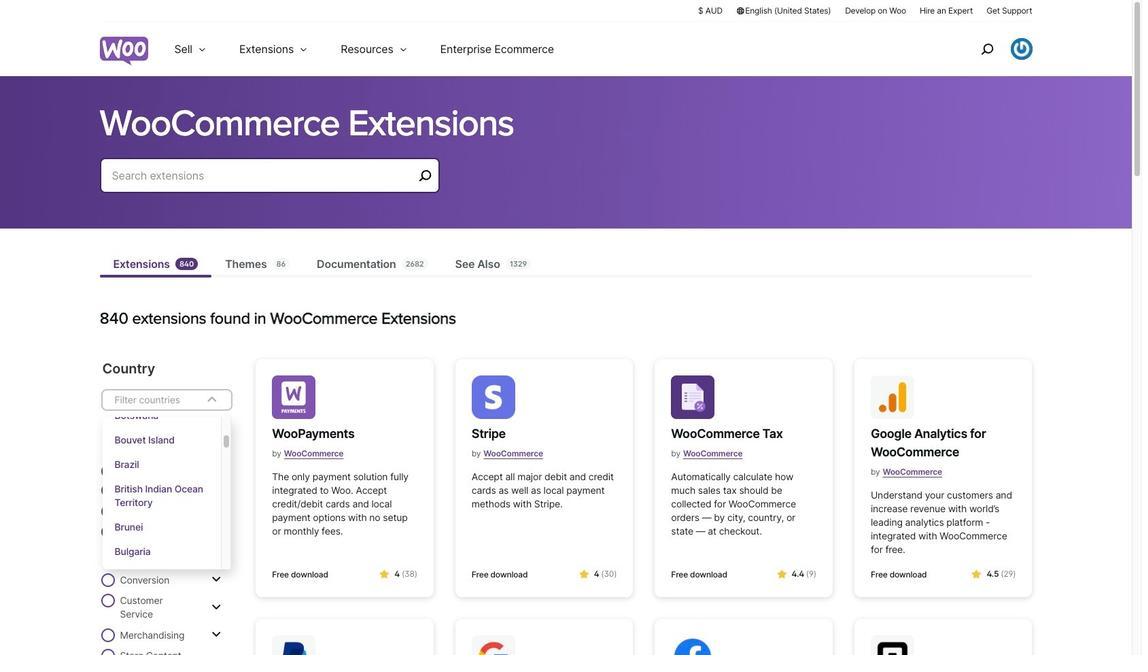 Task type: vqa. For each thing, say whether or not it's contained in the screenshot.
third Show subcategories icon from the top
yes



Task type: describe. For each thing, give the bounding box(es) containing it.
2 option from the top
[[102, 428, 221, 452]]

service navigation menu element
[[952, 27, 1033, 71]]

2 show subcategories image from the top
[[212, 574, 221, 585]]

4 option from the top
[[102, 477, 221, 515]]

search image
[[977, 38, 998, 60]]

angle down image
[[204, 392, 221, 408]]

Search extensions search field
[[112, 166, 414, 185]]

3 option from the top
[[102, 452, 221, 477]]



Task type: locate. For each thing, give the bounding box(es) containing it.
6 option from the top
[[102, 539, 221, 564]]

0 vertical spatial show subcategories image
[[212, 505, 221, 516]]

0 vertical spatial show subcategories image
[[212, 540, 221, 551]]

open account menu image
[[1011, 38, 1033, 60]]

1 option from the top
[[102, 403, 221, 428]]

7 option from the top
[[102, 564, 221, 588]]

Filter countries field
[[101, 389, 233, 588], [113, 391, 195, 409]]

1 show subcategories image from the top
[[212, 540, 221, 551]]

1 vertical spatial show subcategories image
[[212, 574, 221, 585]]

2 show subcategories image from the top
[[212, 602, 221, 613]]

list box
[[102, 403, 231, 588]]

None search field
[[100, 158, 440, 210]]

show subcategories image
[[212, 540, 221, 551], [212, 574, 221, 585]]

2 vertical spatial show subcategories image
[[212, 629, 221, 640]]

1 vertical spatial show subcategories image
[[212, 602, 221, 613]]

5 option from the top
[[102, 515, 221, 539]]

option
[[102, 403, 221, 428], [102, 428, 221, 452], [102, 452, 221, 477], [102, 477, 221, 515], [102, 515, 221, 539], [102, 539, 221, 564], [102, 564, 221, 588]]

1 show subcategories image from the top
[[212, 505, 221, 516]]

3 show subcategories image from the top
[[212, 629, 221, 640]]

show subcategories image
[[212, 505, 221, 516], [212, 602, 221, 613], [212, 629, 221, 640]]



